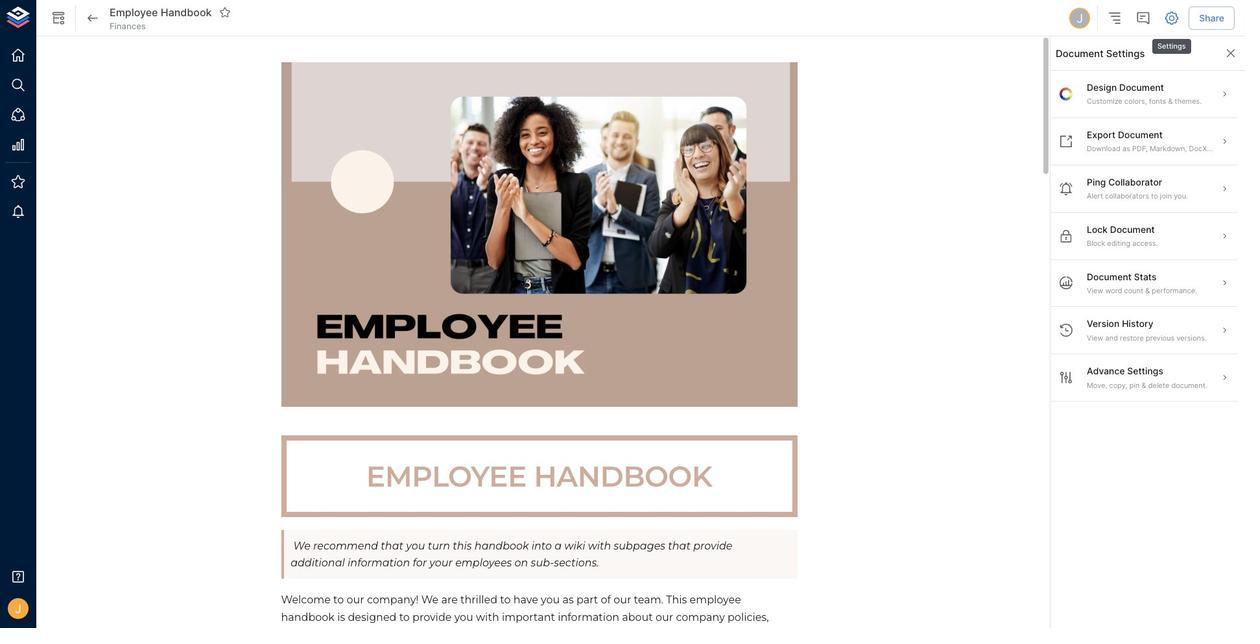 Task type: locate. For each thing, give the bounding box(es) containing it.
show wiki image
[[51, 10, 66, 26]]

tooltip
[[1152, 30, 1193, 55]]

comments image
[[1136, 10, 1152, 26]]



Task type: describe. For each thing, give the bounding box(es) containing it.
go back image
[[85, 10, 101, 26]]

table of contents image
[[1108, 10, 1123, 26]]

favorite image
[[219, 6, 231, 18]]

settings image
[[1165, 10, 1180, 26]]



Task type: vqa. For each thing, say whether or not it's contained in the screenshot.
Remove Favorite image
no



